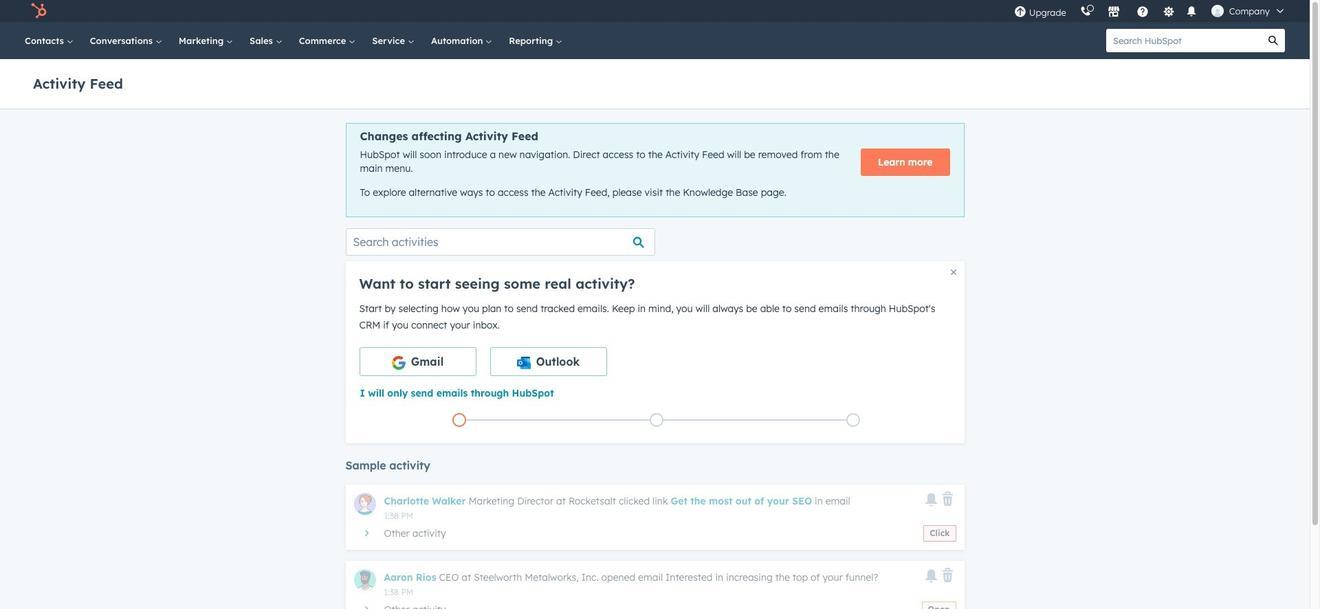 Task type: locate. For each thing, give the bounding box(es) containing it.
None checkbox
[[359, 347, 476, 376]]

Search HubSpot search field
[[1107, 29, 1262, 52]]

menu
[[1008, 0, 1294, 22]]

list
[[361, 411, 952, 430]]

None checkbox
[[490, 347, 607, 376]]

onboarding.steps.finalstep.title image
[[850, 417, 857, 425]]



Task type: vqa. For each thing, say whether or not it's contained in the screenshot.
"Styles" at the left top of the page
no



Task type: describe. For each thing, give the bounding box(es) containing it.
Search activities search field
[[346, 228, 655, 256]]

marketplaces image
[[1108, 6, 1120, 19]]

close image
[[951, 270, 957, 275]]

jacob simon image
[[1212, 5, 1224, 17]]

onboarding.steps.sendtrackedemailingmail.title image
[[653, 417, 660, 425]]



